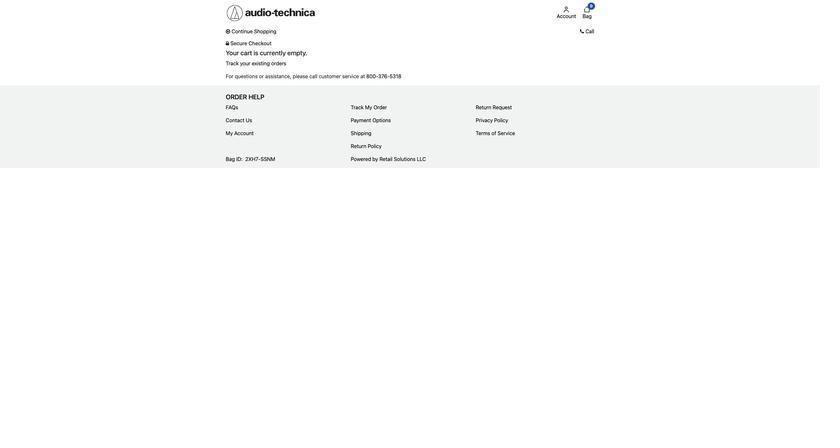 Task type: describe. For each thing, give the bounding box(es) containing it.
1 vertical spatial order
[[374, 105, 387, 110]]

secure checkout
[[229, 40, 272, 46]]

powered by retail solutions llc
[[351, 156, 426, 162]]

track for track my order
[[351, 105, 364, 110]]

id:  2xh7-
[[236, 156, 261, 162]]

for
[[226, 73, 234, 79]]

account link
[[557, 6, 576, 19]]

cart image
[[585, 6, 590, 12]]

retail solutions llc link
[[380, 156, 426, 162]]

of
[[492, 130, 496, 136]]

privacy
[[476, 117, 493, 123]]

return for return request
[[476, 105, 491, 110]]

0 horizontal spatial my
[[226, 130, 233, 136]]

shipping link
[[351, 130, 371, 136]]

us
[[246, 117, 252, 123]]

your cart is currently empty.
[[226, 49, 307, 57]]

my account link
[[226, 130, 254, 136]]

powered
[[351, 156, 371, 162]]

track my order
[[351, 105, 387, 110]]

your cart is currently empty. main content
[[0, 37, 820, 85]]

privacy policy link
[[476, 117, 508, 123]]

help
[[249, 93, 264, 101]]

continue
[[232, 28, 253, 34]]

service
[[498, 130, 515, 136]]

contact us link
[[226, 117, 252, 123]]

existing
[[252, 61, 270, 66]]

faqs link
[[226, 105, 238, 110]]

contact us
[[226, 117, 252, 123]]

800-
[[366, 73, 378, 79]]

track for track your existing orders
[[226, 61, 239, 66]]

is
[[254, 49, 258, 57]]

0 vertical spatial order
[[226, 93, 247, 101]]

user image
[[564, 6, 569, 12]]

cart
[[241, 49, 252, 57]]

policy for privacy policy
[[494, 117, 508, 123]]

payment options
[[351, 117, 391, 123]]

bag id:  2xh7-ssnm
[[226, 156, 275, 162]]

orders
[[271, 61, 286, 66]]

empty.
[[287, 49, 307, 57]]

5318
[[390, 73, 401, 79]]

bag for bag id:  2xh7-ssnm
[[226, 156, 235, 162]]

your
[[240, 61, 250, 66]]

call
[[584, 28, 594, 34]]

1 horizontal spatial my
[[365, 105, 372, 110]]

return request link
[[476, 105, 512, 110]]

your
[[226, 49, 239, 57]]

lock image
[[226, 41, 229, 46]]

for questions or assistance, please call customer service at 800-376-5318
[[226, 73, 401, 79]]

call link
[[580, 28, 594, 34]]

at
[[361, 73, 365, 79]]

return for return policy
[[351, 143, 366, 149]]

options
[[373, 117, 391, 123]]

terms of service link
[[476, 130, 515, 136]]

please
[[293, 73, 308, 79]]

return policy link
[[351, 143, 382, 149]]

privacy policy
[[476, 117, 508, 123]]

continue shopping
[[230, 28, 276, 34]]

terms of service
[[476, 130, 515, 136]]

phone image
[[580, 29, 584, 34]]



Task type: locate. For each thing, give the bounding box(es) containing it.
faqs
[[226, 105, 238, 110]]

track your existing orders link
[[226, 61, 286, 66]]

account
[[557, 13, 576, 19]]

1 vertical spatial track
[[351, 105, 364, 110]]

1 vertical spatial policy
[[368, 143, 382, 149]]

bag
[[583, 13, 592, 19], [226, 156, 235, 162]]

llc
[[417, 156, 426, 162]]

policy up by
[[368, 143, 382, 149]]

bag left id:  2xh7-
[[226, 156, 235, 162]]

assistance,
[[265, 73, 291, 79]]

1 horizontal spatial order
[[374, 105, 387, 110]]

0 horizontal spatial track
[[226, 61, 239, 66]]

contact
[[226, 117, 244, 123]]

track up payment
[[351, 105, 364, 110]]

shipping
[[351, 130, 371, 136]]

terms
[[476, 130, 490, 136]]

track inside your cart is currently empty. "main content"
[[226, 61, 239, 66]]

secure
[[230, 40, 247, 46]]

0 vertical spatial track
[[226, 61, 239, 66]]

track your existing orders
[[226, 61, 286, 66]]

my account
[[226, 130, 254, 136]]

bag for bag 0
[[583, 13, 592, 19]]

1 horizontal spatial policy
[[494, 117, 508, 123]]

service
[[342, 73, 359, 79]]

policy for return policy
[[368, 143, 382, 149]]

1 vertical spatial return
[[351, 143, 366, 149]]

0 vertical spatial my
[[365, 105, 372, 110]]

order
[[226, 93, 247, 101], [374, 105, 387, 110]]

return
[[476, 105, 491, 110], [351, 143, 366, 149]]

0 vertical spatial return
[[476, 105, 491, 110]]

return policy
[[351, 143, 382, 149]]

order help
[[226, 93, 264, 101]]

checkout
[[249, 40, 272, 46]]

shopping
[[254, 28, 276, 34]]

0 vertical spatial bag
[[583, 13, 592, 19]]

currently
[[260, 49, 286, 57]]

policy down request
[[494, 117, 508, 123]]

arrow circle o left image
[[226, 29, 230, 34]]

1 horizontal spatial return
[[476, 105, 491, 110]]

0 horizontal spatial return
[[351, 143, 366, 149]]

return request
[[476, 105, 512, 110]]

0 vertical spatial policy
[[494, 117, 508, 123]]

request
[[493, 105, 512, 110]]

0 horizontal spatial policy
[[368, 143, 382, 149]]

track my order link
[[351, 105, 387, 110]]

376-
[[378, 73, 390, 79]]

0 horizontal spatial bag
[[226, 156, 235, 162]]

my down contact
[[226, 130, 233, 136]]

return up the powered
[[351, 143, 366, 149]]

bag down cart image
[[583, 13, 592, 19]]

policy
[[494, 117, 508, 123], [368, 143, 382, 149]]

track down your
[[226, 61, 239, 66]]

1 vertical spatial bag
[[226, 156, 235, 162]]

1 horizontal spatial track
[[351, 105, 364, 110]]

account
[[234, 130, 254, 136]]

order up options at the top
[[374, 105, 387, 110]]

track
[[226, 61, 239, 66], [351, 105, 364, 110]]

payment
[[351, 117, 371, 123]]

0
[[590, 4, 593, 8]]

retail
[[380, 156, 393, 162]]

solutions
[[394, 156, 416, 162]]

questions
[[235, 73, 258, 79]]

my up 'payment options' link at top left
[[365, 105, 372, 110]]

0 horizontal spatial order
[[226, 93, 247, 101]]

800-376-5318 link
[[366, 73, 401, 79]]

return up privacy
[[476, 105, 491, 110]]

payment options link
[[351, 117, 391, 123]]

by
[[373, 156, 378, 162]]

or
[[259, 73, 264, 79]]

1 vertical spatial my
[[226, 130, 233, 136]]

continue shopping link
[[226, 28, 276, 34]]

1 horizontal spatial bag
[[583, 13, 592, 19]]

my
[[365, 105, 372, 110], [226, 130, 233, 136]]

ssnm
[[261, 156, 275, 162]]

audio technica image
[[226, 5, 317, 21]]

bag 0
[[583, 4, 593, 19]]

customer
[[319, 73, 341, 79]]

order up faqs link
[[226, 93, 247, 101]]

call
[[310, 73, 317, 79]]

bag inside bag 0
[[583, 13, 592, 19]]



Task type: vqa. For each thing, say whether or not it's contained in the screenshot.
navigation
no



